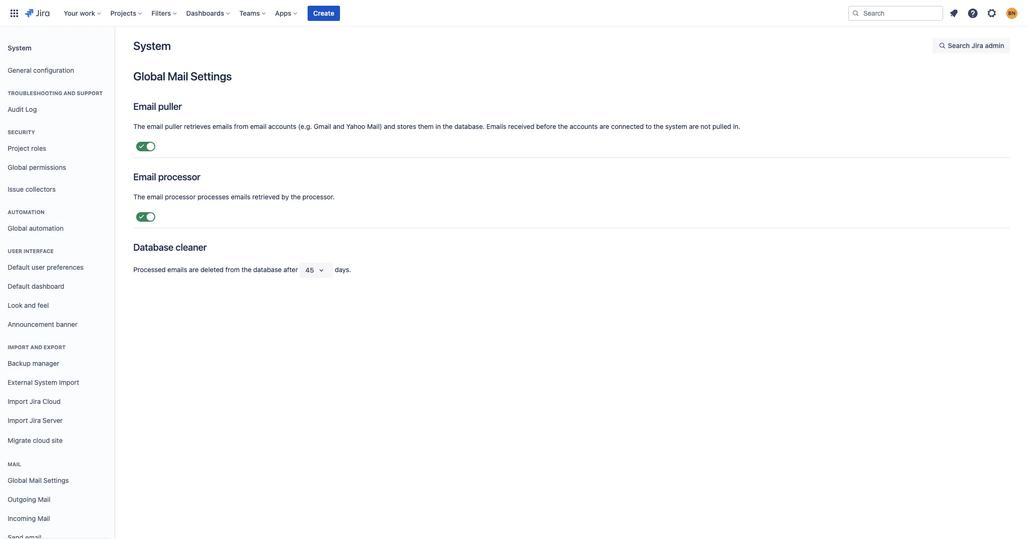Task type: describe. For each thing, give the bounding box(es) containing it.
import jira cloud link
[[4, 392, 111, 412]]

work
[[80, 9, 95, 17]]

default user preferences
[[8, 263, 84, 271]]

mail for incoming mail link
[[38, 515, 50, 523]]

the for the email processor processes emails retrieved by the processor.
[[133, 193, 145, 201]]

them
[[418, 122, 434, 131]]

global automation link
[[4, 219, 111, 238]]

log
[[25, 105, 37, 113]]

1 vertical spatial processor
[[165, 193, 196, 201]]

gmail
[[314, 122, 331, 131]]

automation
[[29, 224, 64, 232]]

primary element
[[6, 0, 848, 26]]

the for the email puller retrieves emails from email accounts (e.g. gmail and yahoo mail) and stores them in the database. emails received before the accounts are connected to the system are not pulled in.
[[133, 122, 145, 131]]

dashboards
[[186, 9, 224, 17]]

projects
[[110, 9, 136, 17]]

cleaner
[[176, 242, 207, 253]]

search jira admin image
[[939, 42, 946, 50]]

email for processes
[[147, 193, 163, 201]]

2 horizontal spatial are
[[689, 122, 699, 131]]

global for global automation link
[[8, 224, 27, 232]]

by
[[282, 193, 289, 201]]

settings inside "mail" group
[[43, 477, 69, 485]]

create button
[[308, 5, 340, 21]]

default dashboard
[[8, 282, 64, 290]]

incoming mail link
[[4, 510, 111, 529]]

1 accounts from the left
[[268, 122, 296, 131]]

apps button
[[272, 5, 301, 21]]

in.
[[733, 122, 741, 131]]

banner
[[56, 320, 78, 328]]

support
[[77, 90, 103, 96]]

external
[[8, 378, 33, 387]]

mail group
[[4, 452, 111, 540]]

configuration
[[33, 66, 74, 74]]

backup manager
[[8, 359, 59, 368]]

global permissions
[[8, 163, 66, 171]]

dashboards button
[[183, 5, 234, 21]]

default for default user preferences
[[8, 263, 30, 271]]

filters
[[152, 9, 171, 17]]

in
[[436, 122, 441, 131]]

cloud
[[33, 437, 50, 445]]

deleted
[[201, 266, 224, 274]]

0 vertical spatial puller
[[158, 101, 182, 112]]

troubleshooting
[[8, 90, 62, 96]]

mail down migrate
[[8, 462, 21, 468]]

emails
[[487, 122, 506, 131]]

email for email puller
[[133, 101, 156, 112]]

permissions
[[29, 163, 66, 171]]

1 vertical spatial puller
[[165, 122, 182, 131]]

collectors
[[25, 185, 56, 193]]

apps
[[275, 9, 291, 17]]

your profile and settings image
[[1006, 7, 1018, 19]]

general configuration link
[[4, 61, 111, 80]]

and right gmail
[[333, 122, 345, 131]]

received
[[508, 122, 535, 131]]

1 horizontal spatial are
[[600, 122, 609, 131]]

default for default dashboard
[[8, 282, 30, 290]]

0 vertical spatial processor
[[158, 171, 200, 182]]

appswitcher icon image
[[9, 7, 20, 19]]

external system import
[[8, 378, 79, 387]]

projects button
[[108, 5, 146, 21]]

the right 'to'
[[654, 122, 664, 131]]

your work button
[[61, 5, 105, 21]]

global permissions link
[[4, 158, 111, 177]]

and for export
[[30, 344, 42, 351]]

the email puller retrieves emails from email accounts (e.g. gmail and yahoo mail) and stores them in the database. emails received before the accounts are connected to the system are not pulled in.
[[133, 122, 741, 131]]

default dashboard link
[[4, 277, 111, 296]]

server
[[43, 417, 63, 425]]

mail up email puller
[[168, 70, 188, 83]]

troubleshooting and support
[[8, 90, 103, 96]]

issue
[[8, 185, 24, 193]]

sidebar navigation image
[[104, 38, 125, 57]]

notifications image
[[948, 7, 960, 19]]

incoming mail
[[8, 515, 50, 523]]

global mail settings link
[[4, 472, 111, 491]]

user
[[8, 248, 22, 254]]

interface
[[24, 248, 54, 254]]

roles
[[31, 144, 46, 152]]

the email processor processes emails retrieved by the processor.
[[133, 193, 335, 201]]

global for global permissions link
[[8, 163, 27, 171]]

and for feel
[[24, 301, 36, 309]]

search jira admin
[[948, 41, 1005, 50]]

general
[[8, 66, 32, 74]]

automation group
[[4, 199, 111, 241]]

outgoing mail link
[[4, 491, 111, 510]]

emails for from
[[213, 122, 232, 131]]

jira for cloud
[[30, 398, 41, 406]]

jira for admin
[[972, 41, 984, 50]]

your
[[64, 9, 78, 17]]

mail for global mail settings link
[[29, 477, 42, 485]]

incoming
[[8, 515, 36, 523]]

mail for outgoing mail link
[[38, 496, 50, 504]]

import and export
[[8, 344, 66, 351]]

(e.g.
[[298, 122, 312, 131]]

site
[[52, 437, 63, 445]]

45 button
[[300, 263, 333, 278]]

project roles link
[[4, 139, 111, 158]]

email for email processor
[[133, 171, 156, 182]]

security group
[[4, 119, 111, 180]]

announcement
[[8, 320, 54, 328]]

days.
[[333, 266, 351, 274]]

database cleaner
[[133, 242, 207, 253]]

global for global mail settings link
[[8, 477, 27, 485]]

default user preferences link
[[4, 258, 111, 277]]

processed
[[133, 266, 166, 274]]

connected
[[611, 122, 644, 131]]

2 accounts from the left
[[570, 122, 598, 131]]

import and export group
[[4, 334, 111, 454]]

processes
[[198, 193, 229, 201]]



Task type: vqa. For each thing, say whether or not it's contained in the screenshot.
bottommost Customer
no



Task type: locate. For each thing, give the bounding box(es) containing it.
before
[[536, 122, 556, 131]]

system down manager
[[34, 378, 57, 387]]

search image
[[852, 9, 860, 17]]

retrieved
[[252, 193, 280, 201]]

2 vertical spatial emails
[[168, 266, 187, 274]]

processor down email processor
[[165, 193, 196, 201]]

feel
[[38, 301, 49, 309]]

banner
[[0, 0, 1029, 27]]

issue collectors link
[[4, 180, 111, 199]]

global automation
[[8, 224, 64, 232]]

global inside security 'group'
[[8, 163, 27, 171]]

emails down database cleaner
[[168, 266, 187, 274]]

jira inside button
[[972, 41, 984, 50]]

the
[[133, 122, 145, 131], [133, 193, 145, 201]]

0 vertical spatial email
[[133, 101, 156, 112]]

global up email puller
[[133, 70, 165, 83]]

emails left retrieved
[[231, 193, 251, 201]]

email for retrieves
[[147, 122, 163, 131]]

are left deleted
[[189, 266, 199, 274]]

the right in
[[443, 122, 453, 131]]

database
[[133, 242, 174, 253]]

mail right outgoing
[[38, 496, 50, 504]]

import for import jira cloud
[[8, 398, 28, 406]]

email processor
[[133, 171, 200, 182]]

look and feel
[[8, 301, 49, 309]]

2 horizontal spatial system
[[133, 39, 171, 52]]

0 horizontal spatial are
[[189, 266, 199, 274]]

1 horizontal spatial global mail settings
[[133, 70, 232, 83]]

project
[[8, 144, 29, 152]]

default up the look
[[8, 282, 30, 290]]

pulled
[[713, 122, 731, 131]]

database.
[[455, 122, 485, 131]]

0 vertical spatial jira
[[972, 41, 984, 50]]

database
[[253, 266, 282, 274]]

teams
[[239, 9, 260, 17]]

from right deleted
[[226, 266, 240, 274]]

1 vertical spatial global mail settings
[[8, 477, 69, 485]]

1 vertical spatial the
[[133, 193, 145, 201]]

and for support
[[64, 90, 75, 96]]

migrate
[[8, 437, 31, 445]]

2 vertical spatial jira
[[30, 417, 41, 425]]

accounts right before
[[570, 122, 598, 131]]

announcement banner link
[[4, 315, 111, 334]]

email
[[133, 101, 156, 112], [133, 171, 156, 182]]

processor.
[[303, 193, 335, 201]]

0 horizontal spatial global mail settings
[[8, 477, 69, 485]]

processor
[[158, 171, 200, 182], [165, 193, 196, 201]]

1 vertical spatial emails
[[231, 193, 251, 201]]

look
[[8, 301, 22, 309]]

outgoing
[[8, 496, 36, 504]]

0 horizontal spatial system
[[8, 44, 31, 52]]

global inside automation group
[[8, 224, 27, 232]]

global mail settings up email puller
[[133, 70, 232, 83]]

0 vertical spatial emails
[[213, 122, 232, 131]]

email left (e.g. in the top left of the page
[[250, 122, 266, 131]]

are left "connected"
[[600, 122, 609, 131]]

user interface
[[8, 248, 54, 254]]

1 email from the top
[[133, 101, 156, 112]]

user interface group
[[4, 238, 111, 337]]

system down filters
[[133, 39, 171, 52]]

the right before
[[558, 122, 568, 131]]

from right retrieves
[[234, 122, 248, 131]]

not
[[701, 122, 711, 131]]

automation
[[8, 209, 45, 215]]

import up backup
[[8, 344, 29, 351]]

create
[[313, 9, 334, 17]]

email puller
[[133, 101, 182, 112]]

global mail settings inside "mail" group
[[8, 477, 69, 485]]

the down email puller
[[133, 122, 145, 131]]

system inside import and export group
[[34, 378, 57, 387]]

import jira server
[[8, 417, 63, 425]]

the
[[443, 122, 453, 131], [558, 122, 568, 131], [654, 122, 664, 131], [291, 193, 301, 201], [242, 266, 252, 274]]

project roles
[[8, 144, 46, 152]]

migrate cloud site link
[[4, 431, 111, 452]]

1 vertical spatial from
[[226, 266, 240, 274]]

help image
[[967, 7, 979, 19]]

system
[[665, 122, 687, 131]]

45
[[306, 266, 314, 274]]

emails right retrieves
[[213, 122, 232, 131]]

and up backup manager
[[30, 344, 42, 351]]

email
[[147, 122, 163, 131], [250, 122, 266, 131], [147, 193, 163, 201]]

announcement banner
[[8, 320, 78, 328]]

outgoing mail
[[8, 496, 50, 504]]

import down external
[[8, 398, 28, 406]]

global
[[133, 70, 165, 83], [8, 163, 27, 171], [8, 224, 27, 232], [8, 477, 27, 485]]

jira left admin
[[972, 41, 984, 50]]

and left support
[[64, 90, 75, 96]]

mail)
[[367, 122, 382, 131]]

global down automation
[[8, 224, 27, 232]]

export
[[44, 344, 66, 351]]

filters button
[[149, 5, 181, 21]]

import jira cloud
[[8, 398, 61, 406]]

issue collectors
[[8, 185, 56, 193]]

troubleshooting and support group
[[4, 80, 111, 122]]

mail right incoming
[[38, 515, 50, 523]]

2 email from the top
[[133, 171, 156, 182]]

import for import jira server
[[8, 417, 28, 425]]

banner containing your work
[[0, 0, 1029, 27]]

retrieves
[[184, 122, 211, 131]]

1 horizontal spatial accounts
[[570, 122, 598, 131]]

Search field
[[848, 5, 944, 21]]

processor up processes on the top left
[[158, 171, 200, 182]]

from
[[234, 122, 248, 131], [226, 266, 240, 274]]

look and feel link
[[4, 296, 111, 315]]

search
[[948, 41, 970, 50]]

jira image
[[25, 7, 49, 19], [25, 7, 49, 19]]

system up general
[[8, 44, 31, 52]]

global mail settings up outgoing mail
[[8, 477, 69, 485]]

are left not
[[689, 122, 699, 131]]

global mail settings
[[133, 70, 232, 83], [8, 477, 69, 485]]

puller
[[158, 101, 182, 112], [165, 122, 182, 131]]

cloud
[[43, 398, 61, 406]]

the left database
[[242, 266, 252, 274]]

global down project at the left top
[[8, 163, 27, 171]]

import
[[8, 344, 29, 351], [59, 378, 79, 387], [8, 398, 28, 406], [8, 417, 28, 425]]

admin
[[985, 41, 1005, 50]]

user
[[32, 263, 45, 271]]

import jira server link
[[4, 412, 111, 431]]

import for import and export
[[8, 344, 29, 351]]

system
[[133, 39, 171, 52], [8, 44, 31, 52], [34, 378, 57, 387]]

stores
[[397, 122, 416, 131]]

audit
[[8, 105, 24, 113]]

0 vertical spatial global mail settings
[[133, 70, 232, 83]]

to
[[646, 122, 652, 131]]

the down email processor
[[133, 193, 145, 201]]

0 vertical spatial the
[[133, 122, 145, 131]]

global inside "mail" group
[[8, 477, 27, 485]]

the right "by"
[[291, 193, 301, 201]]

email down email processor
[[147, 193, 163, 201]]

teams button
[[237, 5, 269, 21]]

backup
[[8, 359, 31, 368]]

1 vertical spatial settings
[[43, 477, 69, 485]]

and left feel
[[24, 301, 36, 309]]

2 default from the top
[[8, 282, 30, 290]]

1 the from the top
[[133, 122, 145, 131]]

0 vertical spatial default
[[8, 263, 30, 271]]

dashboard
[[32, 282, 64, 290]]

import up migrate
[[8, 417, 28, 425]]

jira left server
[[30, 417, 41, 425]]

global up outgoing
[[8, 477, 27, 485]]

1 vertical spatial jira
[[30, 398, 41, 406]]

0 horizontal spatial settings
[[43, 477, 69, 485]]

1 vertical spatial default
[[8, 282, 30, 290]]

your work
[[64, 9, 95, 17]]

0 horizontal spatial accounts
[[268, 122, 296, 131]]

email down email puller
[[147, 122, 163, 131]]

1 vertical spatial email
[[133, 171, 156, 182]]

1 horizontal spatial settings
[[191, 70, 232, 83]]

search jira admin button
[[933, 38, 1010, 53]]

1 default from the top
[[8, 263, 30, 271]]

jira for server
[[30, 417, 41, 425]]

emails for retrieved
[[231, 193, 251, 201]]

manager
[[32, 359, 59, 368]]

accounts
[[268, 122, 296, 131], [570, 122, 598, 131]]

are
[[600, 122, 609, 131], [689, 122, 699, 131], [189, 266, 199, 274]]

1 horizontal spatial system
[[34, 378, 57, 387]]

and right mail)
[[384, 122, 395, 131]]

yahoo
[[346, 122, 365, 131]]

jira left cloud
[[30, 398, 41, 406]]

settings image
[[986, 7, 998, 19]]

0 vertical spatial settings
[[191, 70, 232, 83]]

backup manager link
[[4, 354, 111, 373]]

audit log
[[8, 105, 37, 113]]

default down user
[[8, 263, 30, 271]]

2 the from the top
[[133, 193, 145, 201]]

after
[[284, 266, 298, 274]]

0 vertical spatial from
[[234, 122, 248, 131]]

mail up outgoing mail
[[29, 477, 42, 485]]

accounts left (e.g. in the top left of the page
[[268, 122, 296, 131]]

import down backup manager link on the left bottom
[[59, 378, 79, 387]]

and inside user interface group
[[24, 301, 36, 309]]



